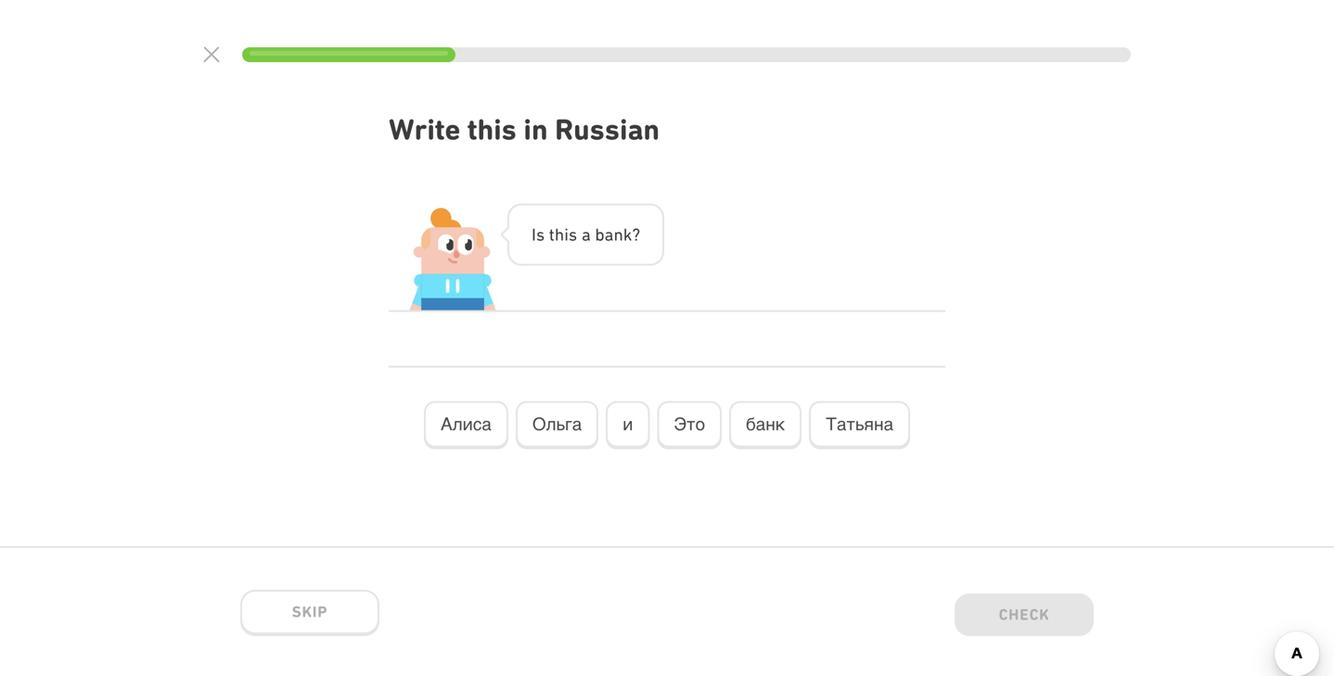 Task type: vqa. For each thing, say whether or not it's contained in the screenshot.
check button
yes



Task type: locate. For each thing, give the bounding box(es) containing it.
0 horizontal spatial s
[[536, 225, 545, 245]]

b
[[595, 225, 605, 245]]

1 horizontal spatial a
[[605, 225, 614, 245]]

write this in russian
[[389, 112, 660, 147]]

check
[[999, 606, 1050, 624]]

this
[[468, 112, 517, 147]]

russian
[[555, 112, 660, 147]]

это
[[674, 414, 705, 434]]

?
[[633, 225, 641, 245]]

0 horizontal spatial a
[[582, 225, 591, 245]]

i
[[565, 225, 569, 245]]

a
[[582, 225, 591, 245], [605, 225, 614, 245]]

s
[[536, 225, 545, 245], [569, 225, 578, 245]]

i s t h i s a
[[532, 225, 591, 245]]

татьяна button
[[810, 401, 911, 450]]

t
[[549, 225, 555, 245]]

k
[[624, 225, 633, 245]]

progress bar
[[242, 47, 1131, 62]]

1 s from the left
[[536, 225, 545, 245]]

и
[[623, 414, 633, 434]]

a left k in the top left of the page
[[605, 225, 614, 245]]

2 s from the left
[[569, 225, 578, 245]]

1 horizontal spatial s
[[569, 225, 578, 245]]

s left t
[[536, 225, 545, 245]]

i
[[532, 225, 536, 245]]

a left b
[[582, 225, 591, 245]]

и button
[[606, 401, 650, 450]]

это button
[[657, 401, 722, 450]]

b a n k ?
[[595, 225, 641, 245]]

s right h
[[569, 225, 578, 245]]



Task type: describe. For each thing, give the bounding box(es) containing it.
алиса button
[[424, 401, 508, 450]]

skip button
[[240, 590, 380, 637]]

h
[[555, 225, 565, 245]]

check button
[[955, 594, 1094, 640]]

n
[[614, 225, 624, 245]]

ольга
[[533, 414, 582, 434]]

банк button
[[730, 401, 802, 450]]

алиса
[[441, 414, 492, 434]]

2 a from the left
[[605, 225, 614, 245]]

татьяна
[[826, 414, 894, 434]]

write
[[389, 112, 461, 147]]

банк
[[746, 414, 785, 434]]

ольга button
[[516, 401, 599, 450]]

skip
[[292, 603, 328, 621]]

1 a from the left
[[582, 225, 591, 245]]

in
[[524, 112, 548, 147]]



